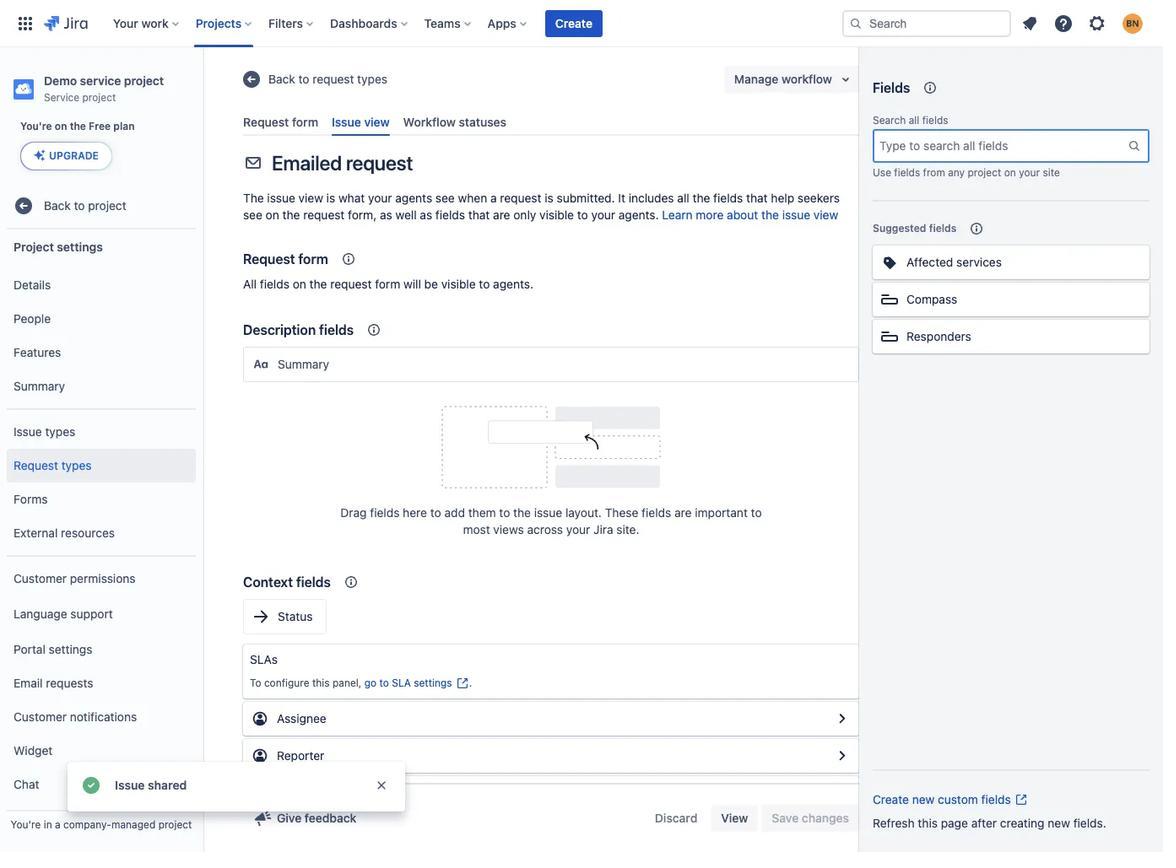 Task type: vqa. For each thing, say whether or not it's contained in the screenshot.
integrate
no



Task type: locate. For each thing, give the bounding box(es) containing it.
request up request type icon
[[243, 115, 289, 129]]

issue right the
[[267, 191, 295, 205]]

on up description fields
[[293, 277, 306, 291]]

0 horizontal spatial are
[[493, 208, 510, 222]]

more information about the suggested fields image
[[967, 219, 987, 239]]

the
[[243, 191, 264, 205]]

free
[[89, 120, 111, 133]]

agents. down includes
[[618, 208, 659, 222]]

you're left in at the bottom of the page
[[11, 819, 41, 831]]

summary down description fields
[[278, 357, 329, 372]]

view left 'workflow' in the top left of the page
[[364, 115, 390, 129]]

customer inside customer notifications link
[[14, 709, 67, 724]]

view
[[364, 115, 390, 129], [298, 191, 323, 205], [814, 208, 838, 222]]

0 vertical spatial agents.
[[618, 208, 659, 222]]

that down when
[[468, 208, 490, 222]]

to configure this panel,
[[250, 677, 364, 690]]

issue for issue view
[[332, 115, 361, 129]]

types
[[357, 72, 387, 86], [45, 424, 75, 439], [61, 458, 92, 472]]

request up issue view
[[313, 72, 354, 86]]

open field configuration image
[[832, 709, 852, 730], [832, 784, 852, 804]]

manage workflow
[[734, 72, 832, 86]]

settings down back to project
[[57, 239, 103, 254]]

settings up the requests
[[49, 642, 92, 656]]

1 as from the left
[[380, 208, 392, 222]]

view down seekers
[[814, 208, 838, 222]]

statuses
[[459, 115, 506, 129]]

0 vertical spatial what's this? image
[[364, 320, 384, 340]]

here
[[403, 506, 427, 520]]

customer for customer permissions
[[14, 571, 67, 585]]

your work button
[[108, 10, 185, 37]]

2 is from the left
[[545, 191, 553, 205]]

to
[[298, 72, 309, 86], [74, 198, 85, 212], [577, 208, 588, 222], [479, 277, 490, 291], [430, 506, 441, 520], [499, 506, 510, 520], [751, 506, 762, 520], [379, 677, 389, 690]]

1 group from the top
[[7, 263, 196, 408]]

1 horizontal spatial issue
[[115, 778, 145, 792]]

back up project settings
[[44, 198, 71, 212]]

all up learn
[[677, 191, 689, 205]]

types up issue view
[[357, 72, 387, 86]]

request up forms
[[14, 458, 58, 472]]

on inside the issue view is what your agents see when a request is submitted. it includes all the fields that help seekers see on the request form, as well as fields that are only visible to your agents.
[[266, 208, 279, 222]]

help image
[[1053, 13, 1074, 33]]

0 horizontal spatial as
[[380, 208, 392, 222]]

manage
[[734, 72, 778, 86]]

any
[[948, 166, 965, 179]]

types down issue types link
[[61, 458, 92, 472]]

as left well
[[380, 208, 392, 222]]

are inside the issue view is what your agents see when a request is submitted. it includes all the fields that help seekers see on the request form, as well as fields that are only visible to your agents.
[[493, 208, 510, 222]]

3 group from the top
[[7, 555, 196, 852]]

0 vertical spatial create
[[555, 16, 592, 30]]

0 vertical spatial a
[[490, 191, 497, 205]]

customer up "widget"
[[14, 709, 67, 724]]

workflow
[[403, 115, 456, 129]]

1 horizontal spatial back
[[268, 72, 295, 86]]

request types
[[14, 458, 92, 472]]

you're down service
[[20, 120, 52, 133]]

0 horizontal spatial view
[[298, 191, 323, 205]]

submitted.
[[557, 191, 615, 205]]

1 vertical spatial new
[[1048, 816, 1070, 830]]

1 customer from the top
[[14, 571, 67, 585]]

2 vertical spatial issue
[[115, 778, 145, 792]]

the inside drag fields here to add them to the issue layout. these fields are important to most views across your jira site.
[[513, 506, 531, 520]]

0 vertical spatial that
[[746, 191, 768, 205]]

to
[[250, 677, 261, 690]]

see down the
[[243, 208, 262, 222]]

primary element
[[10, 0, 842, 47]]

this left panel, at the bottom
[[312, 677, 330, 690]]

the down help
[[761, 208, 779, 222]]

back right left arrow icon at the left top of the page
[[268, 72, 295, 86]]

a right when
[[490, 191, 497, 205]]

1 vertical spatial customer
[[14, 709, 67, 724]]

fields down when
[[435, 208, 465, 222]]

1 horizontal spatial is
[[545, 191, 553, 205]]

2 vertical spatial request
[[14, 458, 58, 472]]

1 vertical spatial create
[[873, 792, 909, 807]]

issue shared
[[115, 778, 187, 792]]

1 horizontal spatial new
[[1048, 816, 1070, 830]]

to right go
[[379, 677, 389, 690]]

issue down help
[[782, 208, 810, 222]]

0 horizontal spatial all
[[677, 191, 689, 205]]

settings inside group
[[49, 642, 92, 656]]

assignee
[[277, 712, 326, 726]]

2 request form from the top
[[243, 252, 328, 267]]

1 horizontal spatial a
[[490, 191, 497, 205]]

this left page
[[918, 816, 938, 830]]

2 customer from the top
[[14, 709, 67, 724]]

services
[[956, 255, 1002, 269]]

0 vertical spatial new
[[912, 792, 935, 807]]

0 vertical spatial all
[[909, 114, 919, 127]]

types for request types
[[61, 458, 92, 472]]

0 horizontal spatial this
[[312, 677, 330, 690]]

new left the fields.
[[1048, 816, 1070, 830]]

1 horizontal spatial this
[[918, 816, 938, 830]]

jira image
[[44, 13, 88, 33], [44, 13, 88, 33]]

these
[[605, 506, 638, 520]]

2 as from the left
[[420, 208, 432, 222]]

1 horizontal spatial issue
[[534, 506, 562, 520]]

affected services
[[906, 255, 1002, 269]]

your down layout.
[[566, 523, 590, 537]]

1 horizontal spatial visible
[[539, 208, 574, 222]]

visible
[[539, 208, 574, 222], [441, 277, 476, 291]]

to inside the issue view is what your agents see when a request is submitted. it includes all the fields that help seekers see on the request form, as well as fields that are only visible to your agents.
[[577, 208, 588, 222]]

1 horizontal spatial create
[[873, 792, 909, 807]]

context
[[243, 575, 293, 590]]

0 horizontal spatial back
[[44, 198, 71, 212]]

widget link
[[7, 734, 196, 768]]

0 vertical spatial request form
[[243, 115, 318, 129]]

customer for customer notifications
[[14, 709, 67, 724]]

create right apps popup button
[[555, 16, 592, 30]]

dashboards button
[[325, 10, 414, 37]]

create for create
[[555, 16, 592, 30]]

0 vertical spatial customer
[[14, 571, 67, 585]]

0 vertical spatial issue
[[332, 115, 361, 129]]

manage workflow button
[[724, 66, 866, 93]]

2 group from the top
[[7, 408, 196, 555]]

as right well
[[420, 208, 432, 222]]

be
[[424, 277, 438, 291]]

agents. down only
[[493, 277, 533, 291]]

2 horizontal spatial issue
[[782, 208, 810, 222]]

types up request types at left
[[45, 424, 75, 439]]

to right left arrow icon at the left top of the page
[[298, 72, 309, 86]]

0 vertical spatial this
[[312, 677, 330, 690]]

project
[[14, 239, 54, 254]]

on down emailed
[[266, 208, 279, 222]]

what's this? image down all fields on the request form will be visible to agents.
[[364, 320, 384, 340]]

1 vertical spatial a
[[55, 819, 60, 831]]

1 horizontal spatial as
[[420, 208, 432, 222]]

0 vertical spatial settings
[[57, 239, 103, 254]]

company-
[[63, 819, 111, 831]]

fields right these
[[642, 506, 671, 520]]

issue inside group
[[14, 424, 42, 439]]

project down the 'service'
[[82, 91, 116, 104]]

external resources link
[[7, 517, 196, 550]]

is left submitted.
[[545, 191, 553, 205]]

jira
[[593, 523, 613, 537]]

issue up emailed request
[[332, 115, 361, 129]]

fields left more information about the suggested fields image
[[929, 222, 957, 235]]

all right search
[[909, 114, 919, 127]]

0 horizontal spatial issue
[[14, 424, 42, 439]]

a inside the issue view is what your agents see when a request is submitted. it includes all the fields that help seekers see on the request form, as well as fields that are only visible to your agents.
[[490, 191, 497, 205]]

use
[[873, 166, 891, 179]]

what's this? image right context fields
[[341, 573, 361, 593]]

1 horizontal spatial what's this? image
[[364, 320, 384, 340]]

create for create new custom fields
[[873, 792, 909, 807]]

customer permissions
[[14, 571, 135, 585]]

you're
[[20, 120, 52, 133], [11, 819, 41, 831]]

customer inside customer permissions link
[[14, 571, 67, 585]]

what's this? image for context fields
[[341, 573, 361, 593]]

visible right only
[[539, 208, 574, 222]]

open field configuration image down open field configuration icon
[[832, 784, 852, 804]]

1 vertical spatial what's this? image
[[341, 573, 361, 593]]

0 vertical spatial view
[[364, 115, 390, 129]]

0 horizontal spatial visible
[[441, 277, 476, 291]]

0 horizontal spatial summary
[[14, 379, 65, 393]]

request inside 'request types' link
[[14, 458, 58, 472]]

chat
[[14, 777, 39, 791]]

group containing issue types
[[7, 408, 196, 555]]

1 horizontal spatial agents.
[[618, 208, 659, 222]]

1 vertical spatial issue
[[782, 208, 810, 222]]

1 vertical spatial view
[[298, 191, 323, 205]]

banner
[[0, 0, 1163, 47]]

settings for portal settings
[[49, 642, 92, 656]]

banner containing your work
[[0, 0, 1163, 47]]

to down submitted.
[[577, 208, 588, 222]]

customer
[[14, 571, 67, 585], [14, 709, 67, 724]]

1 open field configuration image from the top
[[832, 709, 852, 730]]

issue left the shared
[[115, 778, 145, 792]]

forms
[[14, 492, 48, 506]]

agents.
[[618, 208, 659, 222], [493, 277, 533, 291]]

create inside button
[[555, 16, 592, 30]]

1 vertical spatial open field configuration image
[[832, 784, 852, 804]]

0 vertical spatial see
[[435, 191, 455, 205]]

1 vertical spatial request form
[[243, 252, 328, 267]]

1 vertical spatial back
[[44, 198, 71, 212]]

reporter
[[277, 749, 324, 763]]

1 horizontal spatial are
[[674, 506, 692, 520]]

search
[[873, 114, 906, 127]]

are left only
[[493, 208, 510, 222]]

what's this? image
[[364, 320, 384, 340], [341, 573, 361, 593]]

tab list containing request form
[[236, 108, 866, 136]]

open field configuration image up open field configuration icon
[[832, 709, 852, 730]]

that up learn more about the issue view link
[[746, 191, 768, 205]]

open field configuration image inside assignee button
[[832, 709, 852, 730]]

request types link
[[7, 449, 196, 483]]

0 vertical spatial back
[[268, 72, 295, 86]]

new
[[912, 792, 935, 807], [1048, 816, 1070, 830]]

project right the 'service'
[[124, 73, 164, 88]]

request form up all
[[243, 252, 328, 267]]

is left what
[[326, 191, 335, 205]]

across
[[527, 523, 563, 537]]

project
[[124, 73, 164, 88], [82, 91, 116, 104], [968, 166, 1001, 179], [88, 198, 126, 212], [158, 819, 192, 831]]

about
[[727, 208, 758, 222]]

portal settings
[[14, 642, 92, 656]]

workflow
[[781, 72, 832, 86]]

0 horizontal spatial that
[[468, 208, 490, 222]]

site
[[1043, 166, 1060, 179]]

refresh
[[873, 816, 915, 830]]

1 horizontal spatial all
[[909, 114, 919, 127]]

2 vertical spatial view
[[814, 208, 838, 222]]

details
[[14, 277, 51, 292]]

2 vertical spatial types
[[61, 458, 92, 472]]

1 vertical spatial types
[[45, 424, 75, 439]]

are left important
[[674, 506, 692, 520]]

1 is from the left
[[326, 191, 335, 205]]

responders
[[906, 329, 971, 343]]

new left the custom
[[912, 792, 935, 807]]

on
[[55, 120, 67, 133], [1004, 166, 1016, 179], [266, 208, 279, 222], [293, 277, 306, 291]]

your down submitted.
[[591, 208, 615, 222]]

0 vertical spatial form
[[292, 115, 318, 129]]

create up refresh
[[873, 792, 909, 807]]

request form up emailed
[[243, 115, 318, 129]]

your
[[113, 16, 138, 30]]

issue
[[332, 115, 361, 129], [14, 424, 42, 439], [115, 778, 145, 792]]

0 vertical spatial you're
[[20, 120, 52, 133]]

0 vertical spatial issue
[[267, 191, 295, 205]]

0 vertical spatial summary
[[278, 357, 329, 372]]

1 vertical spatial form
[[298, 252, 328, 267]]

see left when
[[435, 191, 455, 205]]

issue up request types at left
[[14, 424, 42, 439]]

view down emailed
[[298, 191, 323, 205]]

fields.
[[1073, 816, 1106, 830]]

to up project settings
[[74, 198, 85, 212]]

0 horizontal spatial is
[[326, 191, 335, 205]]

you're on the free plan
[[20, 120, 135, 133]]

request form
[[243, 115, 318, 129], [243, 252, 328, 267]]

them
[[468, 506, 496, 520]]

form left what's this? icon
[[298, 252, 328, 267]]

page
[[941, 816, 968, 830]]

visible right be
[[441, 277, 476, 291]]

to left add
[[430, 506, 441, 520]]

back for back to project
[[44, 198, 71, 212]]

0 vertical spatial visible
[[539, 208, 574, 222]]

are inside drag fields here to add them to the issue layout. these fields are important to most views across your jira site.
[[674, 506, 692, 520]]

fields up the refresh this page after creating new fields.
[[981, 792, 1011, 807]]

settings
[[57, 239, 103, 254], [49, 642, 92, 656], [414, 677, 452, 690]]

2 vertical spatial issue
[[534, 506, 562, 520]]

0 horizontal spatial what's this? image
[[341, 573, 361, 593]]

the up views
[[513, 506, 531, 520]]

tab list
[[236, 108, 866, 136]]

Type to search all fields text field
[[874, 131, 1128, 161]]

well
[[395, 208, 417, 222]]

back to request types
[[268, 72, 387, 86]]

all inside the issue view is what your agents see when a request is submitted. it includes all the fields that help seekers see on the request form, as well as fields that are only visible to your agents.
[[677, 191, 689, 205]]

as
[[380, 208, 392, 222], [420, 208, 432, 222]]

1 vertical spatial issue
[[14, 424, 42, 439]]

group containing customer permissions
[[7, 555, 196, 852]]

1 vertical spatial you're
[[11, 819, 41, 831]]

go to sla settings link
[[364, 676, 469, 692]]

form up emailed
[[292, 115, 318, 129]]

agents. inside the issue view is what your agents see when a request is submitted. it includes all the fields that help seekers see on the request form, as well as fields that are only visible to your agents.
[[618, 208, 659, 222]]

0 horizontal spatial create
[[555, 16, 592, 30]]

1 vertical spatial summary
[[14, 379, 65, 393]]

request up all
[[243, 252, 295, 267]]

this link will be opened in a new tab image
[[1014, 793, 1028, 807]]

you're for you're on the free plan
[[20, 120, 52, 133]]

settings for project settings
[[57, 239, 103, 254]]

shared
[[148, 778, 187, 792]]

0 vertical spatial types
[[357, 72, 387, 86]]

group containing details
[[7, 263, 196, 408]]

settings right the sla
[[414, 677, 452, 690]]

the up more
[[693, 191, 710, 205]]

0 vertical spatial are
[[493, 208, 510, 222]]

0 horizontal spatial see
[[243, 208, 262, 222]]

2 horizontal spatial issue
[[332, 115, 361, 129]]

people link
[[7, 302, 196, 336]]

fields left here
[[370, 506, 400, 520]]

issue up across on the left of the page
[[534, 506, 562, 520]]

0 horizontal spatial new
[[912, 792, 935, 807]]

1 vertical spatial agents.
[[493, 277, 533, 291]]

includes
[[629, 191, 674, 205]]

customer up language
[[14, 571, 67, 585]]

1 vertical spatial are
[[674, 506, 692, 520]]

0 vertical spatial open field configuration image
[[832, 709, 852, 730]]

types for issue types
[[45, 424, 75, 439]]

a right in at the bottom of the page
[[55, 819, 60, 831]]

all
[[909, 114, 919, 127], [677, 191, 689, 205]]

1 vertical spatial settings
[[49, 642, 92, 656]]

search image
[[849, 16, 863, 30]]

view
[[721, 811, 748, 825]]

group
[[7, 263, 196, 408], [7, 408, 196, 555], [7, 555, 196, 852]]

summary down features
[[14, 379, 65, 393]]

0 horizontal spatial issue
[[267, 191, 295, 205]]

1 vertical spatial that
[[468, 208, 490, 222]]

form left 'will' in the top left of the page
[[375, 277, 400, 291]]

request up only
[[500, 191, 541, 205]]

1 horizontal spatial that
[[746, 191, 768, 205]]

dismiss image
[[375, 779, 388, 792]]

what
[[338, 191, 365, 205]]

fields down more information about the fields 'image'
[[922, 114, 948, 127]]

1 vertical spatial all
[[677, 191, 689, 205]]



Task type: describe. For each thing, give the bounding box(es) containing it.
description fields
[[243, 323, 354, 338]]

your up form,
[[368, 191, 392, 205]]

2 vertical spatial settings
[[414, 677, 452, 690]]

open field configuration image
[[832, 746, 852, 767]]

from
[[923, 166, 945, 179]]

0 horizontal spatial a
[[55, 819, 60, 831]]

learn more about the issue view
[[662, 208, 838, 222]]

appswitcher icon image
[[15, 13, 35, 33]]

notifications image
[[1020, 13, 1040, 33]]

fields right all
[[260, 277, 289, 291]]

issue for issue shared
[[115, 778, 145, 792]]

issue inside drag fields here to add them to the issue layout. these fields are important to most views across your jira site.
[[534, 506, 562, 520]]

fields up 'about' in the right of the page
[[713, 191, 743, 205]]

only
[[513, 208, 536, 222]]

2 vertical spatial form
[[375, 277, 400, 291]]

more information about the fields image
[[920, 78, 940, 98]]

when
[[458, 191, 487, 205]]

virtual agent
[[14, 811, 83, 825]]

email requests
[[14, 676, 93, 690]]

panel,
[[333, 677, 362, 690]]

virtual
[[14, 811, 49, 825]]

issue inside the issue view is what your agents see when a request is submitted. it includes all the fields that help seekers see on the request form, as well as fields that are only visible to your agents.
[[267, 191, 295, 205]]

1 vertical spatial request
[[243, 252, 295, 267]]

fields
[[873, 80, 910, 95]]

customer permissions link
[[7, 562, 196, 596]]

learn
[[662, 208, 693, 222]]

your profile and settings image
[[1122, 13, 1143, 33]]

requests
[[46, 676, 93, 690]]

request inside back to request types link
[[313, 72, 354, 86]]

slas
[[250, 653, 278, 667]]

issue types link
[[7, 415, 196, 449]]

fields right the description
[[319, 323, 354, 338]]

reporter button
[[243, 740, 859, 773]]

creating
[[1000, 816, 1044, 830]]

summary inside group
[[14, 379, 65, 393]]

the left free
[[70, 120, 86, 133]]

projects button
[[191, 10, 258, 37]]

views
[[493, 523, 524, 537]]

site.
[[616, 523, 639, 537]]

create button
[[545, 10, 603, 37]]

refresh this page after creating new fields.
[[873, 816, 1106, 830]]

upgrade button
[[21, 143, 111, 170]]

demo
[[44, 73, 77, 88]]

2 horizontal spatial view
[[814, 208, 838, 222]]

on down type to search all fields text box
[[1004, 166, 1016, 179]]

project down the shared
[[158, 819, 192, 831]]

teams
[[424, 16, 461, 30]]

discard button
[[645, 805, 708, 832]]

dashboards
[[330, 16, 397, 30]]

permissions
[[70, 571, 135, 585]]

agents
[[395, 191, 432, 205]]

on down service
[[55, 120, 67, 133]]

Search field
[[842, 10, 1011, 37]]

issue view
[[332, 115, 390, 129]]

1 horizontal spatial see
[[435, 191, 455, 205]]

project down upgrade
[[88, 198, 126, 212]]

what's this? image
[[338, 249, 359, 269]]

fields up status
[[296, 575, 331, 590]]

back for back to request types
[[268, 72, 295, 86]]

drag
[[340, 506, 367, 520]]

request up what
[[346, 151, 413, 175]]

projects
[[196, 16, 241, 30]]

layout.
[[565, 506, 602, 520]]

0 vertical spatial request
[[243, 115, 289, 129]]

external resources
[[14, 525, 115, 540]]

important
[[695, 506, 748, 520]]

1 request form from the top
[[243, 115, 318, 129]]

the up description fields
[[309, 277, 327, 291]]

1 vertical spatial this
[[918, 816, 938, 830]]

workflow statuses
[[403, 115, 506, 129]]

email
[[14, 676, 43, 690]]

what's this? image for description fields
[[364, 320, 384, 340]]

description
[[243, 323, 316, 338]]

use fields from any project on your site
[[873, 166, 1060, 179]]

service
[[80, 73, 121, 88]]

back to project link
[[7, 189, 196, 223]]

visible inside the issue view is what your agents see when a request is submitted. it includes all the fields that help seekers see on the request form, as well as fields that are only visible to your agents.
[[539, 208, 574, 222]]

create new custom fields link
[[873, 792, 1028, 809]]

teams button
[[419, 10, 477, 37]]

details link
[[7, 268, 196, 302]]

discard
[[655, 811, 697, 825]]

you're for you're in a company-managed project
[[11, 819, 41, 831]]

affected services button
[[873, 246, 1149, 279]]

after
[[971, 816, 997, 830]]

view inside the issue view is what your agents see when a request is submitted. it includes all the fields that help seekers see on the request form, as well as fields that are only visible to your agents.
[[298, 191, 323, 205]]

help
[[771, 191, 794, 205]]

external
[[14, 525, 58, 540]]

back to request types link
[[236, 66, 392, 93]]

request type icon image
[[243, 153, 263, 173]]

emailed
[[272, 151, 342, 175]]

the down emailed
[[282, 208, 300, 222]]

support
[[70, 606, 113, 621]]

your left 'site'
[[1019, 166, 1040, 179]]

most
[[463, 523, 490, 537]]

customer notifications
[[14, 709, 137, 724]]

language support
[[14, 606, 113, 621]]

apps
[[488, 16, 516, 30]]

1 horizontal spatial view
[[364, 115, 390, 129]]

give feedback
[[277, 811, 357, 825]]

to right be
[[479, 277, 490, 291]]

chat link
[[7, 768, 196, 802]]

you're in a company-managed project
[[11, 819, 192, 831]]

your inside drag fields here to add them to the issue layout. these fields are important to most views across your jira site.
[[566, 523, 590, 537]]

issue for issue types
[[14, 424, 42, 439]]

sidebar navigation image
[[184, 68, 221, 101]]

assignee button
[[243, 703, 859, 736]]

1 horizontal spatial summary
[[278, 357, 329, 372]]

success image
[[81, 776, 101, 796]]

to up views
[[499, 506, 510, 520]]

request down what
[[303, 208, 345, 222]]

to right important
[[751, 506, 762, 520]]

2 open field configuration image from the top
[[832, 784, 852, 804]]

managed
[[111, 819, 156, 831]]

compass button
[[873, 283, 1149, 316]]

settings image
[[1087, 13, 1107, 33]]

back to project
[[44, 198, 126, 212]]

customer notifications link
[[7, 701, 196, 734]]

forms link
[[7, 483, 196, 517]]

plan
[[113, 120, 135, 133]]

will
[[403, 277, 421, 291]]

work
[[141, 16, 169, 30]]

agent
[[52, 811, 83, 825]]

language
[[14, 606, 67, 621]]

email requests link
[[7, 667, 196, 701]]

fields right use
[[894, 166, 920, 179]]

1 vertical spatial see
[[243, 208, 262, 222]]

filters button
[[263, 10, 320, 37]]

in
[[44, 819, 52, 831]]

demo service project service project
[[44, 73, 164, 104]]

seekers
[[797, 191, 840, 205]]

request down what's this? icon
[[330, 277, 372, 291]]

emailed request
[[272, 151, 413, 175]]

portal
[[14, 642, 45, 656]]

project right the any
[[968, 166, 1001, 179]]

left arrow icon image
[[241, 69, 262, 89]]

features link
[[7, 336, 196, 370]]

features
[[14, 345, 61, 359]]

all fields on the request form will be visible to agents.
[[243, 277, 533, 291]]

0 horizontal spatial agents.
[[493, 277, 533, 291]]

people
[[14, 311, 51, 325]]

it
[[618, 191, 625, 205]]

1 vertical spatial visible
[[441, 277, 476, 291]]

give
[[277, 811, 302, 825]]



